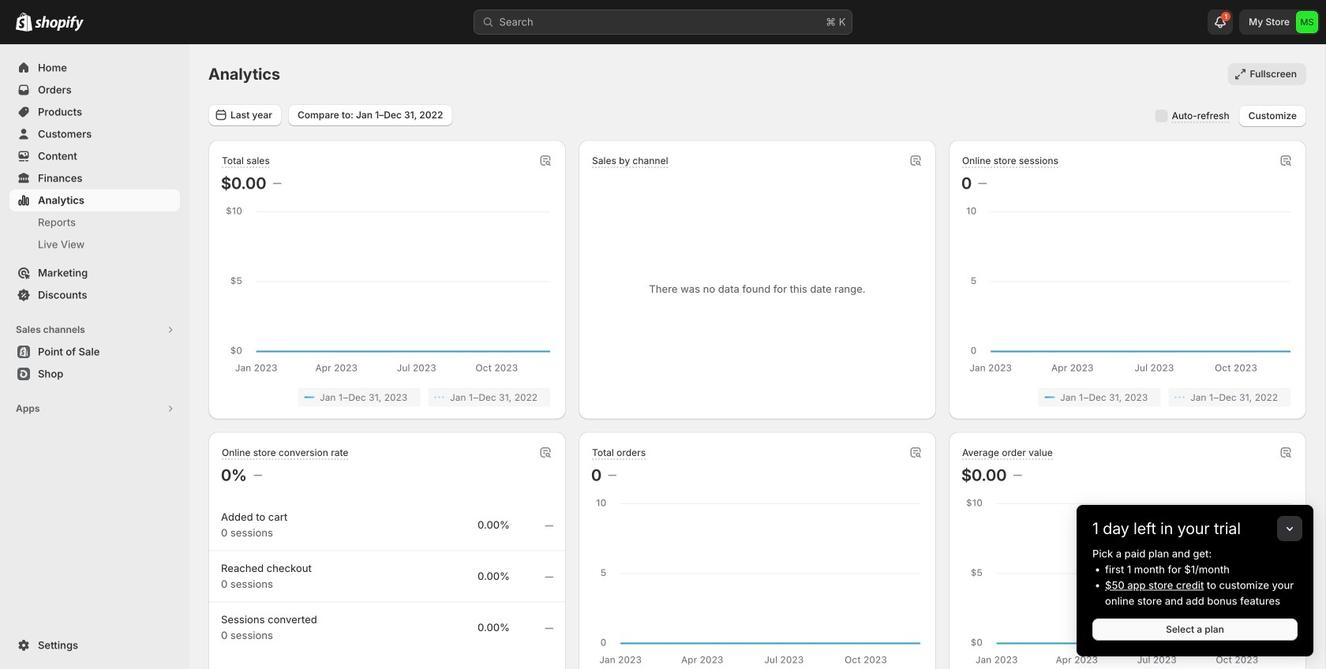 Task type: vqa. For each thing, say whether or not it's contained in the screenshot.
the rightmost 26 button's 26
no



Task type: locate. For each thing, give the bounding box(es) containing it.
0 horizontal spatial list
[[224, 388, 550, 407]]

shopify image
[[16, 12, 32, 31], [35, 16, 84, 31]]

my store image
[[1297, 11, 1319, 33]]

1 horizontal spatial shopify image
[[35, 16, 84, 31]]

0 horizontal spatial shopify image
[[16, 12, 32, 31]]

1 horizontal spatial list
[[965, 388, 1291, 407]]

list
[[224, 388, 550, 407], [965, 388, 1291, 407]]

1 list from the left
[[224, 388, 550, 407]]



Task type: describe. For each thing, give the bounding box(es) containing it.
2 list from the left
[[965, 388, 1291, 407]]



